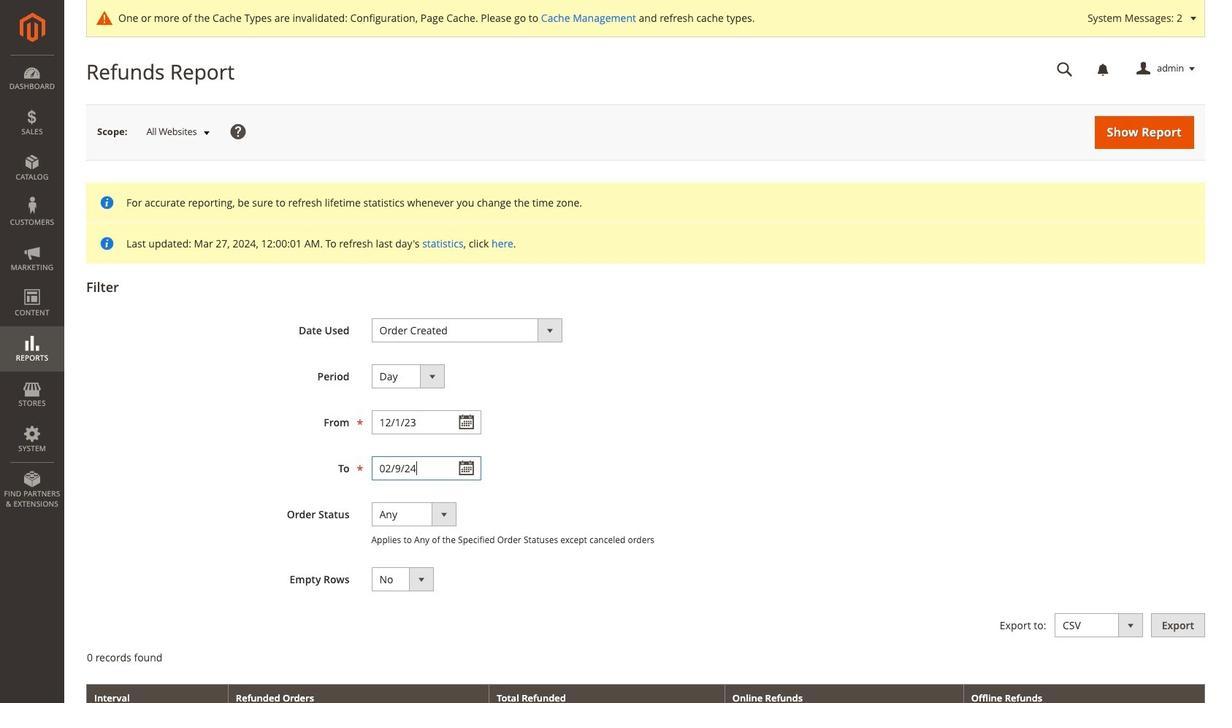 Task type: locate. For each thing, give the bounding box(es) containing it.
None text field
[[1047, 56, 1084, 82], [372, 411, 481, 435], [372, 457, 481, 481], [1047, 56, 1084, 82], [372, 411, 481, 435], [372, 457, 481, 481]]

menu bar
[[0, 55, 64, 517]]

magento admin panel image
[[19, 12, 45, 42]]



